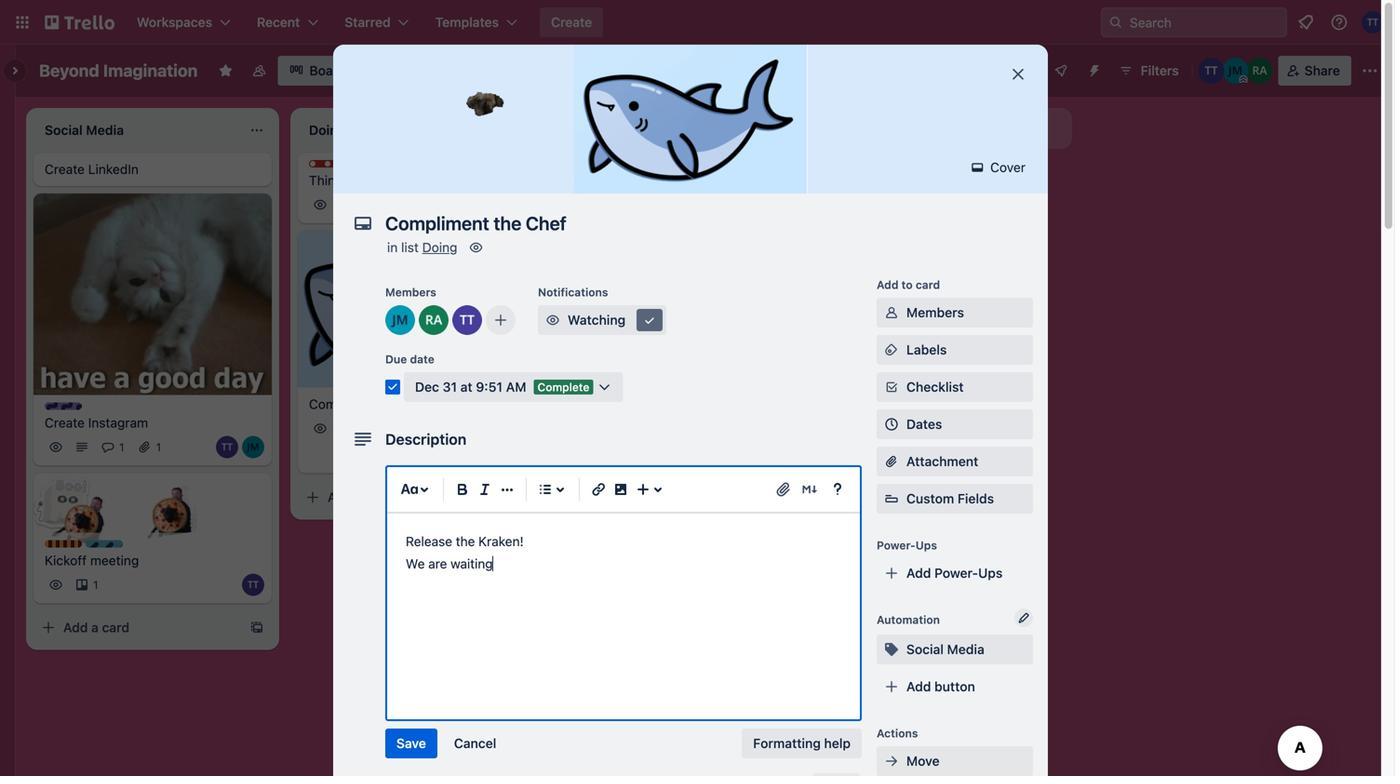 Task type: vqa. For each thing, say whether or not it's contained in the screenshot.
the middle 1
yes



Task type: locate. For each thing, give the bounding box(es) containing it.
add members to card image
[[494, 311, 508, 330]]

create for create instagram
[[45, 415, 85, 431]]

italic ⌘i image
[[474, 479, 496, 501]]

1 vertical spatial add a card button
[[298, 483, 507, 513]]

dec for dec 31
[[358, 422, 378, 435]]

the up 'waiting'
[[456, 534, 475, 549]]

create
[[551, 14, 592, 30], [45, 162, 85, 177], [45, 415, 85, 431]]

1 vertical spatial add a card
[[328, 490, 394, 505]]

cover link
[[963, 153, 1037, 183]]

waiting
[[451, 556, 493, 572]]

the down mark due date as complete icon on the left of the page
[[385, 397, 405, 412]]

31
[[443, 379, 457, 395], [381, 422, 394, 435]]

1 horizontal spatial power-
[[935, 566, 979, 581]]

1 horizontal spatial members
[[907, 305, 965, 320]]

dec down compliment the chef
[[358, 422, 378, 435]]

1 vertical spatial ups
[[979, 566, 1003, 581]]

0 vertical spatial a
[[620, 367, 627, 382]]

1 vertical spatial create
[[45, 162, 85, 177]]

dec
[[415, 379, 439, 395], [358, 422, 378, 435]]

0 horizontal spatial the
[[385, 397, 405, 412]]

create instagram link
[[45, 414, 261, 433]]

to
[[902, 278, 913, 291]]

add a card down kickoff meeting
[[63, 620, 129, 636]]

0 horizontal spatial terry turtle (terryturtle) image
[[216, 436, 238, 459]]

add power-ups link
[[877, 559, 1034, 588]]

ruby anderson (rubyanderson7) image up more formatting "image"
[[507, 444, 529, 466]]

1 horizontal spatial ruby anderson (rubyanderson7) image
[[507, 444, 529, 466]]

search image
[[1109, 15, 1124, 30]]

terry turtle (terryturtle) image left add members to card icon
[[453, 305, 482, 335]]

beyond imagination
[[39, 61, 198, 81]]

sm image inside cover link
[[969, 158, 987, 177]]

1 horizontal spatial 31
[[443, 379, 457, 395]]

add
[[877, 278, 899, 291], [592, 367, 617, 382], [328, 490, 352, 505], [907, 566, 932, 581], [63, 620, 88, 636], [907, 679, 932, 695]]

2 vertical spatial add a card button
[[34, 613, 242, 643]]

add a card button up release
[[298, 483, 507, 513]]

sm image
[[883, 304, 901, 322], [641, 311, 659, 330], [883, 341, 901, 359], [883, 641, 901, 659], [883, 752, 901, 771]]

dec inside checkbox
[[358, 422, 378, 435]]

1 down instagram
[[119, 441, 124, 454]]

terry turtle (terryturtle) image
[[1362, 11, 1385, 34], [453, 305, 482, 335], [454, 444, 477, 466]]

the inside release the kraken! we are waiting
[[456, 534, 475, 549]]

a left the text styles image
[[356, 490, 363, 505]]

create for create linkedin
[[45, 162, 85, 177]]

labels
[[907, 342, 947, 358]]

terry turtle (terryturtle) image right open information menu icon
[[1362, 11, 1385, 34]]

None text field
[[376, 207, 991, 240]]

sm image for members
[[883, 304, 901, 322]]

2 horizontal spatial terry turtle (terryturtle) image
[[1199, 58, 1225, 84]]

card down meeting
[[102, 620, 129, 636]]

1 horizontal spatial the
[[456, 534, 475, 549]]

terry turtle (terryturtle) image
[[1199, 58, 1225, 84], [216, 436, 238, 459], [242, 574, 264, 597]]

compliment the chef
[[309, 397, 437, 412]]

9:51
[[476, 379, 503, 395]]

power- inside add power-ups link
[[935, 566, 979, 581]]

0 vertical spatial terry turtle (terryturtle) image
[[1362, 11, 1385, 34]]

create linkedin link
[[45, 160, 261, 179]]

power-
[[877, 539, 916, 552], [935, 566, 979, 581]]

1 horizontal spatial dec
[[415, 379, 439, 395]]

social media button
[[877, 635, 1034, 665]]

add a card
[[592, 367, 658, 382], [328, 490, 394, 505], [63, 620, 129, 636]]

0 vertical spatial power-
[[877, 539, 916, 552]]

1 vertical spatial the
[[456, 534, 475, 549]]

custom fields button
[[877, 490, 1034, 508]]

thinking link
[[309, 171, 525, 190]]

terry turtle (terryturtle) image down 5
[[454, 444, 477, 466]]

sm image down add to card
[[883, 304, 901, 322]]

ups down fields
[[979, 566, 1003, 581]]

members up jeremy miller (jeremymiller198) icon
[[385, 286, 437, 299]]

terry turtle (terryturtle) image for open information menu icon
[[1362, 11, 1385, 34]]

sm image inside checklist link
[[883, 378, 901, 397]]

0 vertical spatial create from template… image
[[514, 490, 529, 505]]

add inside button
[[907, 679, 932, 695]]

0 horizontal spatial a
[[91, 620, 99, 636]]

sm image inside the members link
[[883, 304, 901, 322]]

in list doing
[[387, 240, 458, 255]]

1 horizontal spatial a
[[356, 490, 363, 505]]

1 horizontal spatial ups
[[979, 566, 1003, 581]]

sm image right watching
[[641, 311, 659, 330]]

meeting
[[90, 553, 139, 569]]

2 horizontal spatial add a card
[[592, 367, 658, 382]]

watching
[[568, 312, 626, 328]]

text styles image
[[399, 479, 421, 501]]

a down kickoff meeting
[[91, 620, 99, 636]]

bold ⌘b image
[[452, 479, 474, 501]]

add a card button
[[562, 360, 771, 390], [298, 483, 507, 513], [34, 613, 242, 643]]

31 inside checkbox
[[381, 422, 394, 435]]

0 horizontal spatial add a card
[[63, 620, 129, 636]]

link image
[[588, 479, 610, 501]]

1 down kickoff meeting
[[93, 579, 98, 592]]

0 horizontal spatial add a card button
[[34, 613, 242, 643]]

color: sky, title: "sparkling" element
[[86, 541, 155, 555]]

31 down compliment the chef
[[381, 422, 394, 435]]

a down pie
[[620, 367, 627, 382]]

0 vertical spatial add a card
[[592, 367, 658, 382]]

add a card down pie
[[592, 367, 658, 382]]

0 vertical spatial ups
[[916, 539, 938, 552]]

create linkedin
[[45, 162, 139, 177]]

create inside button
[[551, 14, 592, 30]]

add down leftover pie
[[592, 367, 617, 382]]

sm image for labels
[[883, 341, 901, 359]]

2 horizontal spatial 1
[[156, 441, 161, 454]]

watching button
[[538, 305, 667, 335]]

1 horizontal spatial create from template… image
[[514, 490, 529, 505]]

power-ups
[[877, 539, 938, 552]]

date
[[410, 353, 435, 366]]

ups up add power-ups
[[916, 539, 938, 552]]

terry turtle (terryturtle) image for the leftmost jeremy miller (jeremymiller198) image
[[216, 436, 238, 459]]

5
[[451, 422, 458, 435]]

dec 31 at 9:51 am
[[415, 379, 527, 395]]

members up labels
[[907, 305, 965, 320]]

add left to
[[877, 278, 899, 291]]

dates
[[907, 417, 943, 432]]

ruby anderson (rubyanderson7) image
[[1247, 58, 1274, 84]]

sm image inside watching button
[[641, 311, 659, 330]]

2 horizontal spatial jeremy miller (jeremymiller198) image
[[1223, 58, 1249, 84]]

labels link
[[877, 335, 1034, 365]]

0 horizontal spatial 31
[[381, 422, 394, 435]]

sm image inside move link
[[883, 752, 901, 771]]

1 horizontal spatial add a card button
[[298, 483, 507, 513]]

sm image down actions
[[883, 752, 901, 771]]

media
[[948, 642, 985, 657]]

pie
[[627, 326, 645, 341]]

0 vertical spatial members
[[385, 286, 437, 299]]

create from template… image
[[514, 490, 529, 505], [250, 621, 264, 636]]

cover
[[987, 160, 1026, 175]]

sm image left social on the bottom of the page
[[883, 641, 901, 659]]

create button
[[540, 7, 604, 37]]

dec up chef
[[415, 379, 439, 395]]

social
[[907, 642, 944, 657]]

sm image for watching button
[[544, 311, 562, 330]]

back to home image
[[45, 7, 115, 37]]

add a card button down leftover pie link
[[562, 360, 771, 390]]

0 vertical spatial dec
[[415, 379, 439, 395]]

actions
[[877, 727, 919, 740]]

add down kickoff
[[63, 620, 88, 636]]

2 vertical spatial terry turtle (terryturtle) image
[[454, 444, 477, 466]]

0 horizontal spatial dec
[[358, 422, 378, 435]]

a
[[620, 367, 627, 382], [356, 490, 363, 505], [91, 620, 99, 636]]

sm image left labels
[[883, 341, 901, 359]]

view markdown image
[[801, 480, 819, 499]]

release
[[406, 534, 453, 549]]

ruby anderson (rubyanderson7) image
[[419, 305, 449, 335], [507, 444, 529, 466]]

0 vertical spatial terry turtle (terryturtle) image
[[1199, 58, 1225, 84]]

power ups image
[[1054, 63, 1069, 78]]

ups
[[916, 539, 938, 552], [979, 566, 1003, 581]]

2 vertical spatial add a card
[[63, 620, 129, 636]]

instagram
[[88, 415, 148, 431]]

checklist link
[[877, 372, 1034, 402]]

color: orange, title: none image
[[45, 541, 82, 548]]

1 horizontal spatial terry turtle (terryturtle) image
[[242, 574, 264, 597]]

0 horizontal spatial create from template… image
[[250, 621, 264, 636]]

1 vertical spatial dec
[[358, 422, 378, 435]]

add a card button down kickoff meeting link
[[34, 613, 242, 643]]

1 vertical spatial members
[[907, 305, 965, 320]]

card down pie
[[631, 367, 658, 382]]

star or unstar board image
[[218, 63, 233, 78]]

power- down power-ups
[[935, 566, 979, 581]]

1 horizontal spatial jeremy miller (jeremymiller198) image
[[480, 444, 503, 466]]

the for compliment
[[385, 397, 405, 412]]

jeremy miller (jeremymiller198) image for ruby anderson (rubyanderson7) icon
[[1223, 58, 1249, 84]]

sm image for cover link
[[969, 158, 987, 177]]

0 horizontal spatial jeremy miller (jeremymiller198) image
[[242, 436, 264, 459]]

compliment the chef link
[[309, 395, 525, 414]]

members
[[385, 286, 437, 299], [907, 305, 965, 320]]

add left the button
[[907, 679, 932, 695]]

notifications
[[538, 286, 608, 299]]

31 left at
[[443, 379, 457, 395]]

0 vertical spatial create
[[551, 14, 592, 30]]

jeremy miller (jeremymiller198) image
[[385, 305, 415, 335]]

jeremy miller (jeremymiller198) image
[[1223, 58, 1249, 84], [242, 436, 264, 459], [480, 444, 503, 466]]

thinking
[[309, 173, 361, 188]]

members link
[[877, 298, 1034, 328]]

ruby anderson (rubyanderson7) image right jeremy miller (jeremymiller198) icon
[[419, 305, 449, 335]]

1 vertical spatial power-
[[935, 566, 979, 581]]

0 horizontal spatial members
[[385, 286, 437, 299]]

linkedin
[[88, 162, 139, 177]]

add a card left the text styles image
[[328, 490, 394, 505]]

1 vertical spatial 31
[[381, 422, 394, 435]]

card right to
[[916, 278, 941, 291]]

1 vertical spatial terry turtle (terryturtle) image
[[453, 305, 482, 335]]

2 vertical spatial create
[[45, 415, 85, 431]]

card
[[916, 278, 941, 291], [631, 367, 658, 382], [366, 490, 394, 505], [102, 620, 129, 636]]

0 vertical spatial the
[[385, 397, 405, 412]]

add power-ups
[[907, 566, 1003, 581]]

0 vertical spatial add a card button
[[562, 360, 771, 390]]

custom fields
[[907, 491, 995, 507]]

1 vertical spatial terry turtle (terryturtle) image
[[216, 436, 238, 459]]

1
[[119, 441, 124, 454], [156, 441, 161, 454], [93, 579, 98, 592]]

sm image
[[969, 158, 987, 177], [467, 238, 486, 257], [544, 311, 562, 330], [883, 378, 901, 397]]

1 down create instagram link
[[156, 441, 161, 454]]

attach and insert link image
[[775, 480, 793, 499]]

power- down the custom
[[877, 539, 916, 552]]

create for create
[[551, 14, 592, 30]]

sm image inside watching button
[[544, 311, 562, 330]]

0 vertical spatial ruby anderson (rubyanderson7) image
[[419, 305, 449, 335]]

cancel button
[[443, 729, 508, 759]]

move link
[[877, 747, 1034, 777]]

share button
[[1279, 56, 1352, 86]]

due
[[385, 353, 407, 366]]

sm image inside "labels" 'link'
[[883, 341, 901, 359]]

save button
[[385, 729, 437, 759]]

automation image
[[1080, 56, 1106, 82]]

0 vertical spatial 31
[[443, 379, 457, 395]]

the
[[385, 397, 405, 412], [456, 534, 475, 549]]



Task type: describe. For each thing, give the bounding box(es) containing it.
sm image inside social media button
[[883, 641, 901, 659]]

cancel
[[454, 736, 497, 751]]

https://media1.giphy.com/media/3ov9jucrjra1ggg9vu/100w.gif?cid=ad960664cgd8q560jl16i4tqsq6qk30rgh2t6st4j6ihzo35&ep=v1_stickers_search&rid=100w.gif&ct=s image
[[453, 62, 515, 124]]

leftover
[[574, 326, 623, 341]]

add a card button for create from template… image to the bottom
[[34, 613, 242, 643]]

card left the text styles image
[[366, 490, 394, 505]]

create instagram
[[45, 415, 148, 431]]

sm image for checklist link
[[883, 378, 901, 397]]

beyond
[[39, 61, 99, 81]]

imagination
[[103, 61, 198, 81]]

help
[[825, 736, 851, 751]]

mark due date as complete image
[[385, 380, 400, 395]]

fields
[[958, 491, 995, 507]]

compliment
[[309, 397, 382, 412]]

share
[[1305, 63, 1341, 78]]

color: purple, title: none image
[[45, 403, 82, 410]]

2 vertical spatial terry turtle (terryturtle) image
[[242, 574, 264, 597]]

leftover pie link
[[574, 325, 790, 343]]

dec for dec 31 at 9:51 am
[[415, 379, 439, 395]]

button
[[935, 679, 976, 695]]

the for release
[[456, 534, 475, 549]]

description
[[385, 431, 467, 448]]

am
[[506, 379, 527, 395]]

kraken!
[[479, 534, 524, 549]]

list
[[401, 240, 419, 255]]

primary element
[[0, 0, 1396, 45]]

dec 31
[[358, 422, 394, 435]]

1 horizontal spatial 1
[[119, 441, 124, 454]]

add button button
[[877, 672, 1034, 702]]

formatting help
[[753, 736, 851, 751]]

open help dialog image
[[827, 479, 849, 501]]

Dec 31 checkbox
[[335, 418, 399, 440]]

complete
[[538, 381, 590, 394]]

filters button
[[1113, 56, 1185, 86]]

formatting help link
[[742, 729, 862, 759]]

Board name text field
[[30, 56, 207, 86]]

custom
[[907, 491, 955, 507]]

terry turtle (terryturtle) image for leftmost ruby anderson (rubyanderson7) image
[[453, 305, 482, 335]]

color: bold red, title: "thoughts" element
[[309, 160, 379, 174]]

terry turtle (terryturtle) image for ruby anderson (rubyanderson7) icon jeremy miller (jeremymiller198) image
[[1199, 58, 1225, 84]]

2 vertical spatial a
[[91, 620, 99, 636]]

board link
[[278, 56, 357, 86]]

0 horizontal spatial ups
[[916, 539, 938, 552]]

Search field
[[1124, 8, 1287, 36]]

due date
[[385, 353, 435, 366]]

1 vertical spatial a
[[356, 490, 363, 505]]

0 horizontal spatial ruby anderson (rubyanderson7) image
[[419, 305, 449, 335]]

open information menu image
[[1331, 13, 1349, 32]]

at
[[461, 379, 473, 395]]

show menu image
[[1361, 61, 1380, 80]]

thoughts
[[328, 161, 379, 174]]

add down power-ups
[[907, 566, 932, 581]]

2 horizontal spatial add a card button
[[562, 360, 771, 390]]

kickoff meeting link
[[45, 552, 261, 571]]

release the kraken! we are waiting
[[406, 534, 524, 572]]

2 horizontal spatial a
[[620, 367, 627, 382]]

thoughts thinking
[[309, 161, 379, 188]]

kickoff
[[45, 553, 87, 569]]

add left the text styles image
[[328, 490, 352, 505]]

1 vertical spatial create from template… image
[[250, 621, 264, 636]]

workspace visible image
[[252, 63, 267, 78]]

attachment button
[[877, 447, 1034, 477]]

we
[[406, 556, 425, 572]]

automation
[[877, 614, 940, 627]]

1 horizontal spatial add a card
[[328, 490, 394, 505]]

sparkling
[[104, 542, 155, 555]]

31 for dec 31 at 9:51 am
[[443, 379, 457, 395]]

move
[[907, 754, 940, 769]]

jeremy miller (jeremymiller198) image for ruby anderson (rubyanderson7) image to the bottom
[[480, 444, 503, 466]]

save
[[397, 736, 426, 751]]

doing
[[422, 240, 458, 255]]

formatting
[[753, 736, 821, 751]]

Main content area, start typing to enter text. text field
[[406, 531, 842, 575]]

are
[[428, 556, 447, 572]]

add a card button for create from template… image to the right
[[298, 483, 507, 513]]

lists image
[[534, 479, 557, 501]]

board
[[310, 63, 346, 78]]

attachment
[[907, 454, 979, 469]]

0 notifications image
[[1295, 11, 1318, 34]]

31 for dec 31
[[381, 422, 394, 435]]

checklist
[[907, 379, 964, 395]]

0 horizontal spatial 1
[[93, 579, 98, 592]]

Mark due date as complete checkbox
[[385, 380, 400, 395]]

in
[[387, 240, 398, 255]]

image image
[[610, 479, 632, 501]]

0 horizontal spatial power-
[[877, 539, 916, 552]]

1 vertical spatial ruby anderson (rubyanderson7) image
[[507, 444, 529, 466]]

social media
[[907, 642, 985, 657]]

dates button
[[877, 410, 1034, 439]]

more formatting image
[[496, 479, 519, 501]]

add to card
[[877, 278, 941, 291]]

kickoff meeting
[[45, 553, 139, 569]]

sm image for move
[[883, 752, 901, 771]]

leftover pie
[[574, 326, 645, 341]]

filters
[[1141, 63, 1179, 78]]

doing link
[[422, 240, 458, 255]]

editor toolbar toolbar
[[395, 475, 853, 505]]

chef
[[408, 397, 437, 412]]

add button
[[907, 679, 976, 695]]



